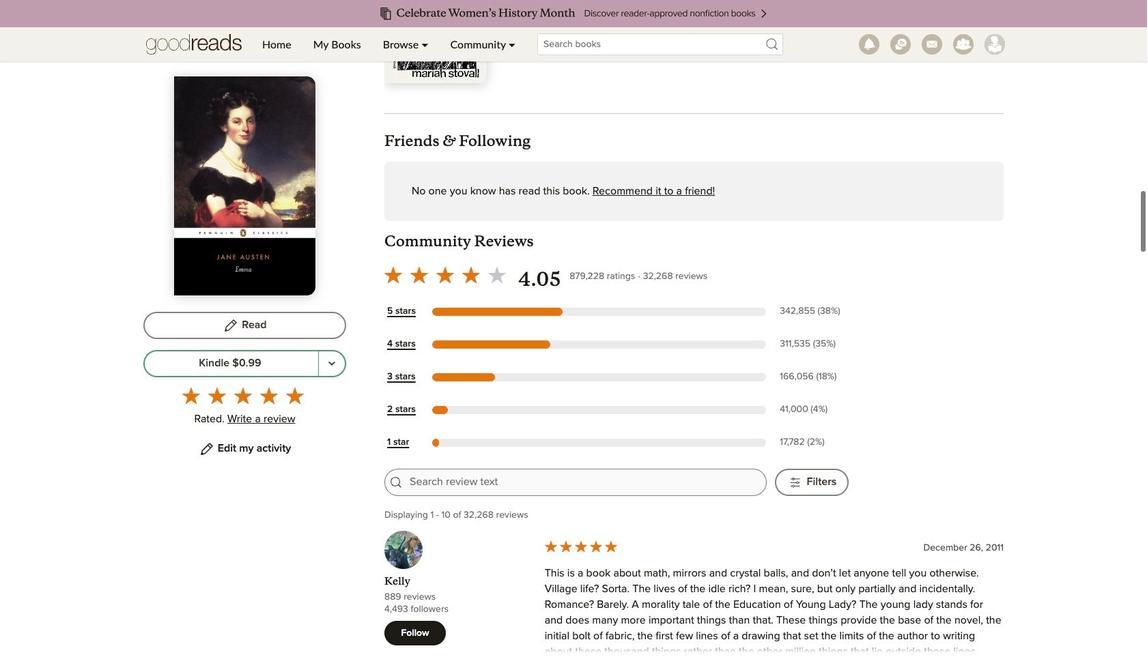 Task type: locate. For each thing, give the bounding box(es) containing it.
rate 1 out of 5 image
[[182, 387, 200, 405]]

Search by book title or ISBN text field
[[538, 33, 783, 55]]

rating 5 out of 5 image
[[543, 539, 619, 554]]

celebrate women's history month with new nonfiction image
[[27, 0, 1120, 27]]

Search review text search field
[[410, 475, 758, 491]]

rating 4.05 out of 5 image
[[380, 262, 510, 288]]

879,228 ratings and 32,268 reviews figure
[[570, 268, 708, 284]]

profile image for kelly. image
[[385, 531, 423, 570]]

rate 5 out of 5 image
[[286, 387, 304, 405]]

None search field
[[527, 33, 794, 55]]

number of ratings and percentage of total ratings element
[[777, 306, 849, 319], [777, 338, 849, 351], [777, 371, 849, 384], [777, 404, 849, 417], [777, 437, 849, 450]]

rating 5 out of 5 group
[[178, 383, 308, 409]]

home image
[[146, 27, 242, 61]]

3 number of ratings and percentage of total ratings element from the top
[[777, 371, 849, 384]]

1 number of ratings and percentage of total ratings element from the top
[[777, 306, 849, 319]]

advertisement element
[[385, 0, 811, 29]]



Task type: vqa. For each thing, say whether or not it's contained in the screenshot.
ALDEN BELL Link corresponding to (Paperback)
no



Task type: describe. For each thing, give the bounding box(es) containing it.
average rating of 4.05 stars. figure
[[380, 262, 570, 292]]

rate 2 out of 5 image
[[208, 387, 226, 405]]

rate 3 out of 5 image
[[234, 387, 252, 405]]

2 number of ratings and percentage of total ratings element from the top
[[777, 338, 849, 351]]

book cover image
[[385, 0, 487, 83]]

4 number of ratings and percentage of total ratings element from the top
[[777, 404, 849, 417]]

review by kelly element
[[385, 531, 1004, 658]]

5 number of ratings and percentage of total ratings element from the top
[[777, 437, 849, 450]]

rate 4 out of 5 image
[[260, 387, 278, 405]]

rate this book element
[[143, 383, 346, 430]]



